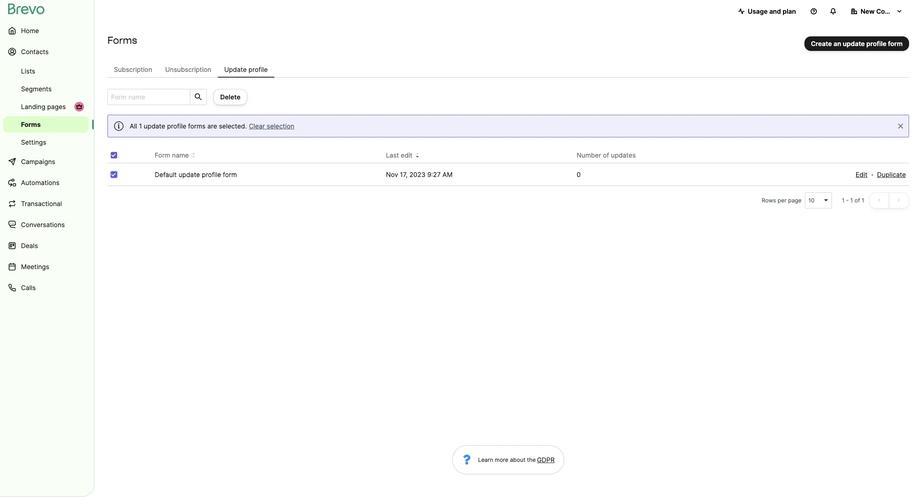 Task type: describe. For each thing, give the bounding box(es) containing it.
company
[[877, 7, 907, 15]]

delete button
[[214, 89, 248, 105]]

form
[[155, 151, 170, 159]]

usage and plan button
[[732, 3, 803, 19]]

usage and plan
[[749, 7, 797, 15]]

home link
[[3, 21, 89, 40]]

campaigns
[[21, 158, 55, 166]]

default update profile form
[[155, 171, 237, 179]]

are
[[208, 122, 217, 130]]

search button
[[190, 89, 207, 105]]

meetings link
[[3, 257, 89, 277]]

clear
[[249, 122, 265, 130]]

unsubscription
[[165, 66, 211, 74]]

lists
[[21, 67, 35, 75]]

am
[[443, 171, 453, 179]]

update
[[224, 66, 247, 74]]

number of updates
[[577, 151, 636, 159]]

profile inside 'link'
[[867, 40, 887, 48]]

update for an
[[844, 40, 866, 48]]

2023
[[410, 171, 426, 179]]

2 vertical spatial update
[[179, 171, 200, 179]]

number
[[577, 151, 602, 159]]

form name
[[155, 151, 189, 159]]

contacts
[[21, 48, 49, 56]]

conversations link
[[3, 215, 89, 235]]

update profile
[[224, 66, 268, 74]]

1 - 1 of 1
[[843, 197, 865, 204]]

transactional
[[21, 200, 62, 208]]

calls
[[21, 284, 36, 292]]

landing
[[21, 103, 45, 111]]

left___rvooi image
[[76, 104, 83, 110]]

campaigns link
[[3, 152, 89, 171]]

home
[[21, 27, 39, 35]]

about
[[510, 457, 526, 464]]

default
[[155, 171, 177, 179]]

duplicate
[[878, 171, 907, 179]]

unsubscription link
[[159, 61, 218, 78]]

-
[[847, 197, 850, 204]]

update profile link
[[218, 61, 274, 78]]

rows
[[762, 197, 777, 204]]

of inside number of updates button
[[604, 151, 610, 159]]

create an update profile form link
[[805, 36, 910, 51]]

new company
[[862, 7, 907, 15]]

forms link
[[3, 116, 89, 133]]

lists link
[[3, 63, 89, 79]]

settings link
[[3, 134, 89, 150]]

and
[[770, 7, 782, 15]]

settings
[[21, 138, 46, 146]]

subscription link
[[108, 61, 159, 78]]

update for 1
[[144, 122, 165, 130]]

edit link
[[857, 170, 868, 180]]

edit
[[857, 171, 868, 179]]

contacts link
[[3, 42, 89, 61]]

per
[[778, 197, 787, 204]]

page
[[789, 197, 802, 204]]

subscription
[[114, 66, 152, 74]]

duplicate link
[[878, 170, 907, 180]]

nov
[[386, 171, 399, 179]]

conversations
[[21, 221, 65, 229]]

automations
[[21, 179, 60, 187]]

segments
[[21, 85, 52, 93]]

last edit
[[386, 151, 413, 159]]

an
[[834, 40, 842, 48]]

new
[[862, 7, 876, 15]]

new company button
[[845, 3, 910, 19]]



Task type: vqa. For each thing, say whether or not it's contained in the screenshot.
Usage and plan
yes



Task type: locate. For each thing, give the bounding box(es) containing it.
delete
[[220, 93, 241, 101]]

1 horizontal spatial of
[[855, 197, 861, 204]]

forms
[[108, 34, 137, 46], [21, 121, 41, 129]]

1 horizontal spatial forms
[[108, 34, 137, 46]]

updates
[[612, 151, 636, 159]]

0 horizontal spatial forms
[[21, 121, 41, 129]]

1 horizontal spatial form
[[889, 40, 904, 48]]

1 vertical spatial form
[[223, 171, 237, 179]]

learn more about the gdpr
[[479, 456, 555, 464]]

update
[[844, 40, 866, 48], [144, 122, 165, 130], [179, 171, 200, 179]]

all
[[130, 122, 137, 130]]

0 vertical spatial update
[[844, 40, 866, 48]]

default update profile form link
[[155, 171, 237, 179]]

search image
[[194, 92, 203, 102]]

update down name
[[179, 171, 200, 179]]

landing pages
[[21, 103, 66, 111]]

usage
[[749, 7, 768, 15]]

create
[[812, 40, 833, 48]]

of right number
[[604, 151, 610, 159]]

profile
[[867, 40, 887, 48], [249, 66, 268, 74], [167, 122, 186, 130], [202, 171, 221, 179]]

deals
[[21, 242, 38, 250]]

transactional link
[[3, 194, 89, 214]]

name
[[172, 151, 189, 159]]

learn
[[479, 457, 494, 464]]

nov 17, 2023 9:27 am
[[386, 171, 453, 179]]

1 horizontal spatial update
[[179, 171, 200, 179]]

forms
[[188, 122, 206, 130]]

1 vertical spatial update
[[144, 122, 165, 130]]

number of updates button
[[577, 150, 643, 160]]

automations link
[[3, 173, 89, 193]]

forms up "subscription" link
[[108, 34, 137, 46]]

the
[[528, 457, 536, 464]]

segments link
[[3, 81, 89, 97]]

calls link
[[3, 278, 89, 298]]

update right an at the right top of page
[[844, 40, 866, 48]]

0 vertical spatial of
[[604, 151, 610, 159]]

meetings
[[21, 263, 49, 271]]

of
[[604, 151, 610, 159], [855, 197, 861, 204]]

clear selection link
[[247, 121, 297, 131]]

deals link
[[3, 236, 89, 256]]

1 vertical spatial of
[[855, 197, 861, 204]]

edit
[[401, 151, 413, 159]]

1
[[139, 122, 142, 130], [843, 197, 845, 204], [851, 197, 854, 204], [863, 197, 865, 204]]

update inside 'link'
[[844, 40, 866, 48]]

last
[[386, 151, 399, 159]]

0 horizontal spatial form
[[223, 171, 237, 179]]

0
[[577, 171, 581, 179]]

Campaign name search field
[[108, 89, 187, 105]]

selected.
[[219, 122, 247, 130]]

more
[[495, 457, 509, 464]]

update right all
[[144, 122, 165, 130]]

rows per page
[[762, 197, 802, 204]]

2 horizontal spatial update
[[844, 40, 866, 48]]

selection
[[267, 122, 295, 130]]

9:27
[[428, 171, 441, 179]]

0 vertical spatial forms
[[108, 34, 137, 46]]

form
[[889, 40, 904, 48], [223, 171, 237, 179]]

0 horizontal spatial update
[[144, 122, 165, 130]]

all 1 update profile forms are selected. clear selection
[[130, 122, 295, 130]]

of right -
[[855, 197, 861, 204]]

form inside the create an update profile form 'link'
[[889, 40, 904, 48]]

last edit button
[[386, 150, 419, 160]]

17,
[[400, 171, 408, 179]]

0 vertical spatial form
[[889, 40, 904, 48]]

1 vertical spatial forms
[[21, 121, 41, 129]]

form name button
[[155, 150, 196, 160]]

pages
[[47, 103, 66, 111]]

gdpr link
[[536, 455, 555, 465]]

0 horizontal spatial of
[[604, 151, 610, 159]]

create an update profile form
[[812, 40, 904, 48]]

plan
[[783, 7, 797, 15]]

landing pages link
[[3, 99, 89, 115]]

forms down landing
[[21, 121, 41, 129]]

gdpr
[[537, 456, 555, 464]]



